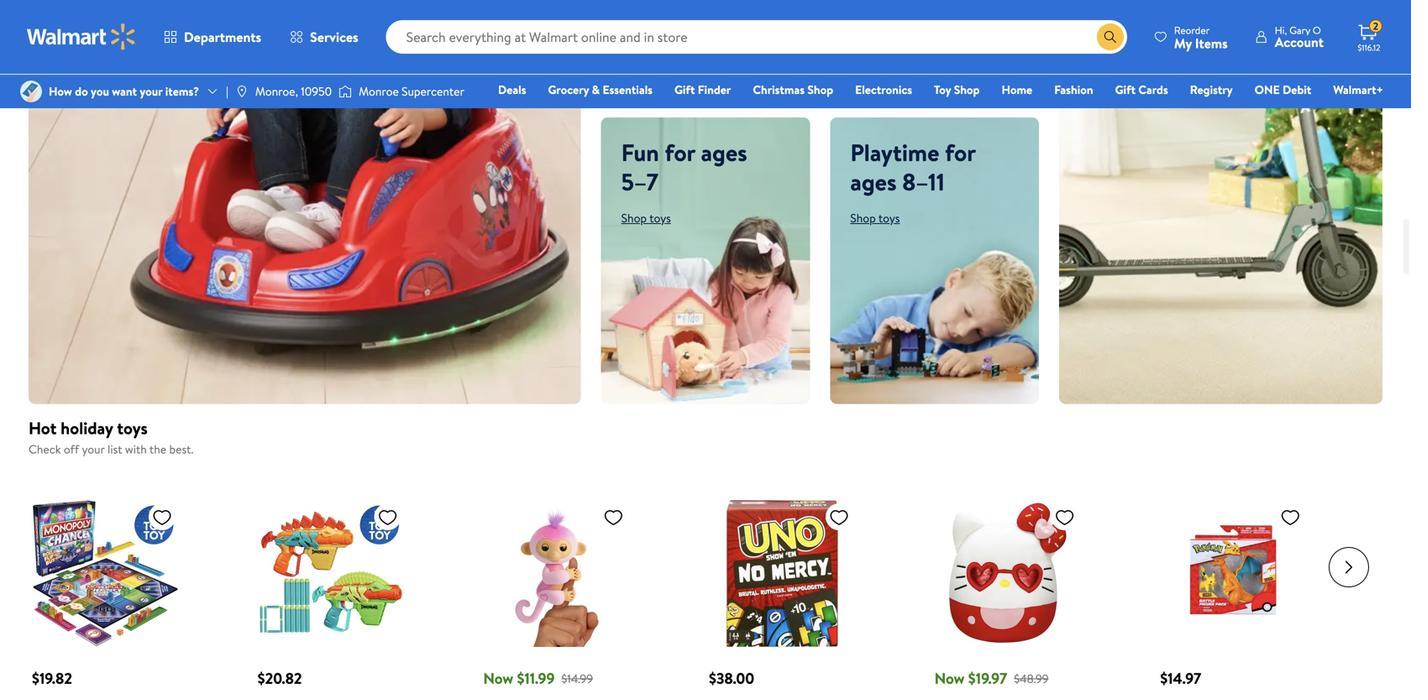 Task type: describe. For each thing, give the bounding box(es) containing it.
shop down playtime for ages 8–11 at top right
[[850, 210, 876, 226]]

$116.12
[[1358, 42, 1381, 53]]

ages for fun for ages 5–7
[[701, 136, 747, 169]]

nerf dinosquad stego-duo, 2 toy foam nerf blasters, 10 nerf elite 2.0 darts, 2 stegosaurus designs, kids outdoor games image
[[258, 501, 405, 648]]

list
[[107, 442, 122, 458]]

electronics
[[855, 81, 912, 98]]

your inside hot holiday toys check off your list with the best.
[[82, 442, 105, 458]]

8–11
[[902, 165, 945, 198]]

one debit link
[[1247, 81, 1319, 99]]

items
[[1195, 34, 1228, 53]]

how
[[49, 83, 72, 100]]

grocery & essentials link
[[541, 81, 660, 99]]

product group containing $14.99
[[483, 467, 686, 689]]

 image for how do you want your items?
[[20, 81, 42, 102]]

search icon image
[[1104, 30, 1117, 44]]

fun
[[621, 136, 659, 169]]

how do you want your items?
[[49, 83, 199, 100]]

shop right "christmas" at top right
[[808, 81, 833, 98]]

shop toys link for 8–11
[[850, 210, 900, 226]]

home
[[1002, 81, 1033, 98]]

christmas
[[753, 81, 805, 98]]

5–7
[[621, 165, 659, 198]]

playtime
[[850, 136, 940, 169]]

product group containing $48.99
[[935, 467, 1137, 689]]

 image for monroe supercenter
[[339, 83, 352, 100]]

off
[[64, 442, 79, 458]]

gift finder link
[[667, 81, 739, 99]]

finder
[[698, 81, 731, 98]]

holiday
[[61, 417, 113, 440]]

add to favorites list, pokemon battle figure 2 pack - features 4.5-inch charizard and 2-inch pikachu battle figures image
[[1281, 508, 1301, 529]]

&
[[592, 81, 600, 98]]

best.
[[169, 442, 193, 458]]

cards
[[1139, 81, 1168, 98]]

$14.99
[[562, 671, 593, 688]]

gift cards
[[1115, 81, 1168, 98]]

deals link
[[491, 81, 534, 99]]

check
[[29, 442, 61, 458]]

walmart+ link
[[1326, 81, 1391, 99]]

toys inside hot holiday toys check off your list with the best.
[[117, 417, 148, 440]]

shop toys for 5–7
[[621, 210, 671, 226]]

2
[[1373, 19, 1379, 33]]

reorder my items
[[1174, 23, 1228, 53]]

10950
[[301, 83, 332, 100]]

gary
[[1290, 23, 1311, 37]]

registry
[[1190, 81, 1233, 98]]

shop right toy
[[954, 81, 980, 98]]

shop toys link for 5–7
[[621, 210, 671, 226]]

supercenter
[[402, 83, 464, 100]]

items?
[[165, 83, 199, 100]]

toy
[[934, 81, 951, 98]]

next slide for hot holiday toys list image
[[1329, 548, 1369, 588]]

toys for 8–11
[[879, 210, 900, 226]]

hot
[[29, 417, 57, 440]]

for for 5–7
[[665, 136, 695, 169]]

add to favorites list, fingerlings interactive baby monkey harmony, 70  sounds & reactions, heart lights up, fuzzy faux fur, reacts to touch (ages 5 ) image
[[603, 508, 624, 529]]

gift for gift cards
[[1115, 81, 1136, 98]]

$48.99
[[1014, 671, 1049, 688]]

account
[[1275, 33, 1324, 51]]

grocery
[[548, 81, 589, 98]]

services
[[310, 28, 358, 46]]

2 product group from the left
[[258, 467, 460, 689]]

squishmallows original sanrio 14-inch hello kitty with red heart glasses  child's ultra soft plush image
[[935, 501, 1082, 648]]

one
[[1255, 81, 1280, 98]]



Task type: vqa. For each thing, say whether or not it's contained in the screenshot.
second the Shop toys from left
yes



Task type: locate. For each thing, give the bounding box(es) containing it.
monroe supercenter
[[359, 83, 464, 100]]

0 horizontal spatial shop toys link
[[621, 210, 671, 226]]

fashion
[[1054, 81, 1093, 98]]

your right want
[[140, 83, 162, 100]]

0 horizontal spatial gift
[[675, 81, 695, 98]]

1 horizontal spatial gift
[[1115, 81, 1136, 98]]

ages inside fun for ages 5–7
[[701, 136, 747, 169]]

1 horizontal spatial shop toys link
[[850, 210, 900, 226]]

add to favorites list, squishmallows original sanrio 14-inch hello kitty with red heart glasses  child's ultra soft plush image
[[1055, 508, 1075, 529]]

electronics link
[[848, 81, 920, 99]]

ages for playtime for ages 8–11
[[850, 165, 897, 198]]

debit
[[1283, 81, 1312, 98]]

grocery & essentials
[[548, 81, 653, 98]]

3 product group from the left
[[483, 467, 686, 689]]

2 shop toys from the left
[[850, 210, 900, 226]]

the
[[149, 442, 166, 458]]

christmas shop
[[753, 81, 833, 98]]

fun for ages 5–7
[[621, 136, 747, 198]]

shop toys link down playtime for ages 8–11 at top right
[[850, 210, 900, 226]]

for inside fun for ages 5–7
[[665, 136, 695, 169]]

2 horizontal spatial  image
[[339, 83, 352, 100]]

you
[[91, 83, 109, 100]]

1 horizontal spatial shop toys
[[850, 210, 900, 226]]

0 horizontal spatial ages
[[701, 136, 747, 169]]

5 product group from the left
[[935, 467, 1137, 689]]

for
[[665, 136, 695, 169], [945, 136, 976, 169]]

playtime for ages 8–11
[[850, 136, 976, 198]]

 image for monroe, 10950
[[235, 85, 249, 98]]

monroe, 10950
[[255, 83, 332, 100]]

ages inside playtime for ages 8–11
[[850, 165, 897, 198]]

1 shop toys from the left
[[621, 210, 671, 226]]

1 horizontal spatial ages
[[850, 165, 897, 198]]

want
[[112, 83, 137, 100]]

shop toys down 5–7
[[621, 210, 671, 226]]

1 horizontal spatial  image
[[235, 85, 249, 98]]

product group
[[32, 467, 234, 689], [258, 467, 460, 689], [483, 467, 686, 689], [709, 467, 911, 689], [935, 467, 1137, 689], [1160, 467, 1363, 689]]

0 horizontal spatial shop toys
[[621, 210, 671, 226]]

gift cards link
[[1108, 81, 1176, 99]]

shop
[[808, 81, 833, 98], [954, 81, 980, 98], [621, 210, 647, 226], [850, 210, 876, 226]]

2 for from the left
[[945, 136, 976, 169]]

add to favorites list, nerf dinosquad stego-duo, 2 toy foam nerf blasters, 10 nerf elite 2.0 darts, 2 stegosaurus designs, kids outdoor games image
[[378, 508, 398, 529]]

 image
[[20, 81, 42, 102], [339, 83, 352, 100], [235, 85, 249, 98]]

shop toys for 8–11
[[850, 210, 900, 226]]

1 product group from the left
[[32, 467, 234, 689]]

departments
[[184, 28, 261, 46]]

shop toys
[[621, 210, 671, 226], [850, 210, 900, 226]]

my
[[1174, 34, 1192, 53]]

1 horizontal spatial for
[[945, 136, 976, 169]]

gift
[[675, 81, 695, 98], [1115, 81, 1136, 98]]

with
[[125, 442, 147, 458]]

monroe
[[359, 83, 399, 100]]

 image left how
[[20, 81, 42, 102]]

one debit
[[1255, 81, 1312, 98]]

add to favorites list, monopoly chance board game, fast-paced monopoly game, 20 min. average, ages 8 image
[[152, 508, 172, 529]]

shop toys down playtime for ages 8–11 at top right
[[850, 210, 900, 226]]

gift left cards
[[1115, 81, 1136, 98]]

2 horizontal spatial toys
[[879, 210, 900, 226]]

monroe,
[[255, 83, 298, 100]]

2 shop toys link from the left
[[850, 210, 900, 226]]

pokemon battle figure 2 pack - features 4.5-inch charizard and 2-inch pikachu battle figures image
[[1160, 501, 1307, 648]]

0 horizontal spatial your
[[82, 442, 105, 458]]

toys down playtime for ages 8–11 at top right
[[879, 210, 900, 226]]

hot holiday toys check off your list with the best.
[[29, 417, 193, 458]]

 image right 10950
[[339, 83, 352, 100]]

deals
[[498, 81, 526, 98]]

toy shop link
[[927, 81, 988, 99]]

1 gift from the left
[[675, 81, 695, 98]]

uno show 'em no mercy card game for kids, adults & family night, parties and travel image
[[709, 501, 856, 648]]

1 vertical spatial your
[[82, 442, 105, 458]]

Search search field
[[386, 20, 1127, 54]]

1 for from the left
[[665, 136, 695, 169]]

fingerlings interactive baby monkey harmony, 70  sounds & reactions, heart lights up, fuzzy faux fur, reacts to touch (ages 5 ) image
[[483, 501, 630, 648]]

your
[[140, 83, 162, 100], [82, 442, 105, 458]]

toys
[[650, 210, 671, 226], [879, 210, 900, 226], [117, 417, 148, 440]]

hi, gary o account
[[1275, 23, 1324, 51]]

do
[[75, 83, 88, 100]]

ages down finder
[[701, 136, 747, 169]]

gift left finder
[[675, 81, 695, 98]]

shop down 5–7
[[621, 210, 647, 226]]

o
[[1313, 23, 1321, 37]]

shop toys link
[[621, 210, 671, 226], [850, 210, 900, 226]]

1 horizontal spatial your
[[140, 83, 162, 100]]

1 shop toys link from the left
[[621, 210, 671, 226]]

2 gift from the left
[[1115, 81, 1136, 98]]

 image right | at the top of the page
[[235, 85, 249, 98]]

0 horizontal spatial toys
[[117, 417, 148, 440]]

registry link
[[1183, 81, 1241, 99]]

add to favorites list, uno show 'em no mercy card game for kids, adults & family night, parties and travel image
[[829, 508, 849, 529]]

ages left "8–11"
[[850, 165, 897, 198]]

for right "8–11"
[[945, 136, 976, 169]]

christmas shop link
[[745, 81, 841, 99]]

ages
[[701, 136, 747, 169], [850, 165, 897, 198]]

gift finder
[[675, 81, 731, 98]]

toys up with in the bottom of the page
[[117, 417, 148, 440]]

0 horizontal spatial  image
[[20, 81, 42, 102]]

hi,
[[1275, 23, 1287, 37]]

4 product group from the left
[[709, 467, 911, 689]]

walmart+
[[1334, 81, 1384, 98]]

essentials
[[603, 81, 653, 98]]

walmart image
[[27, 24, 136, 50]]

your left "list"
[[82, 442, 105, 458]]

home link
[[994, 81, 1040, 99]]

|
[[226, 83, 228, 100]]

fashion link
[[1047, 81, 1101, 99]]

0 horizontal spatial for
[[665, 136, 695, 169]]

Walmart Site-Wide search field
[[386, 20, 1127, 54]]

monopoly chance board game, fast-paced monopoly game, 20 min. average, ages 8 image
[[32, 501, 179, 648]]

departments button
[[150, 17, 276, 57]]

toy shop
[[934, 81, 980, 98]]

toys down 5–7
[[650, 210, 671, 226]]

0 vertical spatial your
[[140, 83, 162, 100]]

for right fun
[[665, 136, 695, 169]]

gift for gift finder
[[675, 81, 695, 98]]

toys for 5–7
[[650, 210, 671, 226]]

for for 8–11
[[945, 136, 976, 169]]

for inside playtime for ages 8–11
[[945, 136, 976, 169]]

1 horizontal spatial toys
[[650, 210, 671, 226]]

6 product group from the left
[[1160, 467, 1363, 689]]

shop toys link down 5–7
[[621, 210, 671, 226]]

services button
[[276, 17, 373, 57]]

reorder
[[1174, 23, 1210, 37]]



